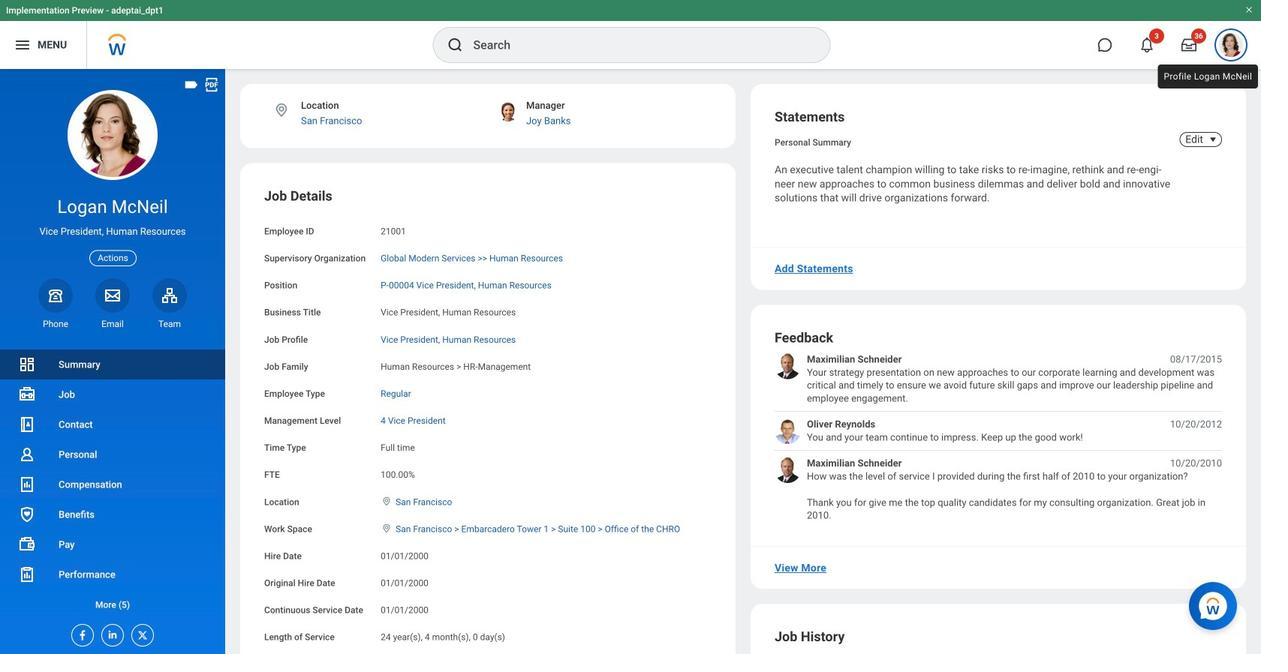 Task type: locate. For each thing, give the bounding box(es) containing it.
employee's photo (maximilian schneider) image
[[775, 353, 801, 379], [775, 457, 801, 483]]

2 vertical spatial location image
[[381, 523, 393, 534]]

x image
[[132, 625, 149, 642]]

justify image
[[14, 36, 32, 54]]

0 horizontal spatial list
[[0, 350, 225, 620]]

compensation image
[[18, 476, 36, 494]]

notifications large image
[[1139, 38, 1154, 53]]

search image
[[446, 36, 464, 54]]

1 employee's photo (maximilian schneider) image from the top
[[775, 353, 801, 379]]

personal image
[[18, 446, 36, 464]]

group
[[264, 187, 712, 655]]

0 vertical spatial employee's photo (maximilian schneider) image
[[775, 353, 801, 379]]

1 vertical spatial employee's photo (maximilian schneider) image
[[775, 457, 801, 483]]

list
[[0, 350, 225, 620], [775, 353, 1222, 522]]

employee's photo (oliver reynolds) image
[[775, 418, 801, 444]]

email logan mcneil element
[[95, 318, 130, 330]]

employee's photo (maximilian schneider) image up employee's photo (oliver reynolds)
[[775, 353, 801, 379]]

linkedin image
[[102, 625, 119, 641]]

tooltip
[[1155, 62, 1261, 92]]

employee's photo (maximilian schneider) image down employee's photo (oliver reynolds)
[[775, 457, 801, 483]]

summary image
[[18, 356, 36, 374]]

profile logan mcneil image
[[1219, 33, 1243, 60]]

facebook image
[[72, 625, 89, 642]]

banner
[[0, 0, 1261, 69]]

caret down image
[[1204, 134, 1222, 146]]

job image
[[18, 386, 36, 404]]

location image
[[273, 102, 290, 119], [381, 496, 393, 507], [381, 523, 393, 534]]

team logan mcneil element
[[152, 318, 187, 330]]

pay image
[[18, 536, 36, 554]]



Task type: vqa. For each thing, say whether or not it's contained in the screenshot.
Navigation pane region
yes



Task type: describe. For each thing, give the bounding box(es) containing it.
phone logan mcneil element
[[38, 318, 73, 330]]

1 horizontal spatial list
[[775, 353, 1222, 522]]

performance image
[[18, 566, 36, 584]]

0 vertical spatial location image
[[273, 102, 290, 119]]

view team image
[[161, 287, 179, 305]]

personal summary element
[[775, 134, 851, 148]]

view printable version (pdf) image
[[203, 77, 220, 93]]

full time element
[[381, 440, 415, 453]]

contact image
[[18, 416, 36, 434]]

navigation pane region
[[0, 69, 225, 655]]

close environment banner image
[[1245, 5, 1254, 14]]

phone image
[[45, 287, 66, 305]]

benefits image
[[18, 506, 36, 524]]

mail image
[[104, 287, 122, 305]]

inbox large image
[[1181, 38, 1197, 53]]

2 employee's photo (maximilian schneider) image from the top
[[775, 457, 801, 483]]

Search Workday  search field
[[473, 29, 799, 62]]

tag image
[[183, 77, 200, 93]]

1 vertical spatial location image
[[381, 496, 393, 507]]



